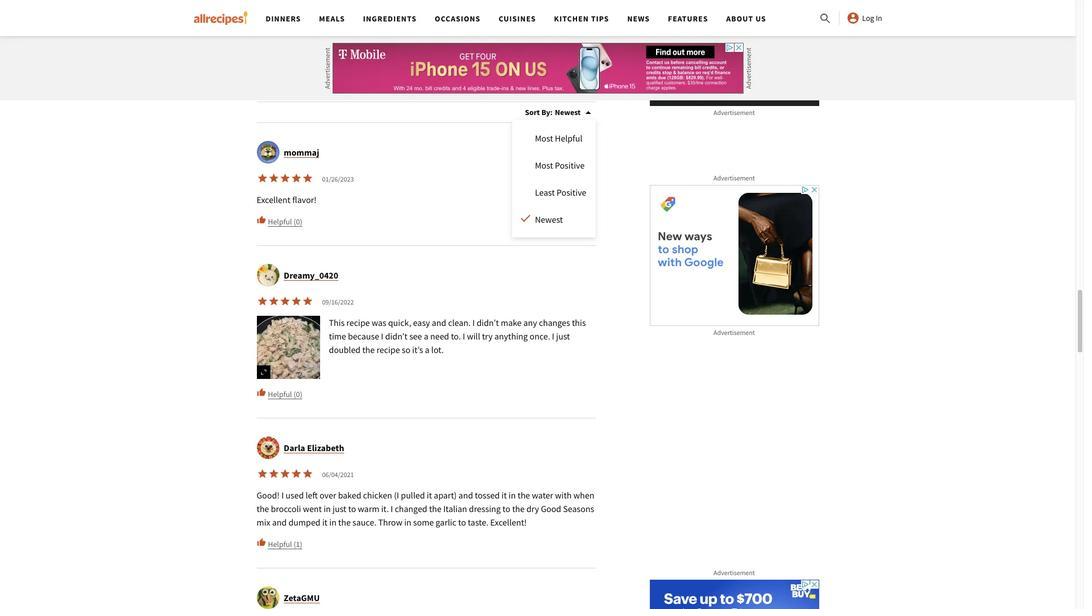 Task type: describe. For each thing, give the bounding box(es) containing it.
and down too
[[542, 10, 557, 21]]

2 horizontal spatial was
[[528, 0, 543, 7]]

log in
[[862, 13, 882, 23]]

just inside i followed the recipe exactly and we just didn't like it.  the texture was too heavy, as cream cheese sauces tend to be.  the sauce was very tangy, and not in a good way.
[[419, 0, 433, 7]]

0 horizontal spatial didn't
[[385, 331, 408, 342]]

darla
[[284, 443, 305, 454]]

(i
[[394, 490, 399, 502]]

tend
[[401, 10, 418, 21]]

left
[[306, 490, 318, 502]]

by:
[[542, 107, 553, 118]]

least positive
[[535, 187, 586, 198]]

time
[[329, 331, 346, 342]]

as
[[310, 10, 318, 21]]

be.
[[429, 10, 441, 21]]

about
[[726, 14, 753, 24]]

log
[[862, 13, 874, 23]]

i up throw at the left
[[391, 504, 393, 515]]

over
[[320, 490, 336, 502]]

exactly
[[362, 0, 389, 7]]

helpful (0) for dreamy_0420
[[268, 389, 302, 400]]

select a sort option element
[[555, 107, 595, 118]]

darla elizabeth
[[284, 443, 344, 454]]

occasions
[[435, 14, 481, 24]]

helpful left '(13)'
[[295, 46, 319, 56]]

thumb up image for mommaj
[[257, 216, 266, 225]]

sauce.
[[353, 517, 376, 529]]

cuisines link
[[499, 14, 536, 24]]

make
[[501, 317, 522, 329]]

went
[[303, 504, 322, 515]]

a inside i followed the recipe exactly and we just didn't like it.  the texture was too heavy, as cream cheese sauces tend to be.  the sauce was very tangy, and not in a good way.
[[307, 23, 312, 35]]

the up dry
[[518, 490, 530, 502]]

i followed the recipe exactly and we just didn't like it.  the texture was too heavy, as cream cheese sauces tend to be.  the sauce was very tangy, and not in a good way.
[[284, 0, 558, 35]]

too
[[545, 0, 558, 7]]

darla elizabeth link
[[284, 443, 344, 454]]

i right to.
[[463, 331, 465, 342]]

anything
[[494, 331, 528, 342]]

clean.
[[448, 317, 471, 329]]

least
[[535, 187, 555, 198]]

kitchen tips link
[[554, 14, 609, 24]]

to.
[[451, 331, 461, 342]]

to down "italian"
[[458, 517, 466, 529]]

the left "sauce."
[[338, 517, 351, 529]]

just inside 'good! i used left over baked chicken (i pulled it apart) and tossed it in the water with when the broccoli went in just to warm it. i changed the italian dressing to the dry good seasons mix and dumped it in the sauce. throw in some garlic to taste. excellent!'
[[333, 504, 346, 515]]

good!
[[257, 490, 280, 502]]

helpful for mommaj
[[268, 217, 292, 227]]

kitchen
[[554, 14, 589, 24]]

need
[[430, 331, 449, 342]]

01/26/2023
[[322, 175, 354, 184]]

doubled
[[329, 345, 361, 356]]

this
[[572, 317, 586, 329]]

this recipe was quick, easy and clean. i didn't make any changes this time because i didn't see a need to. i will try anything once. i just doubled the recipe so it's a lot.
[[329, 317, 586, 356]]

most helpful button
[[535, 132, 586, 145]]

apart)
[[434, 490, 457, 502]]

the left dry
[[512, 504, 525, 515]]

with
[[555, 490, 572, 502]]

will
[[467, 331, 480, 342]]

excellent flavor!
[[257, 194, 317, 206]]

changes
[[539, 317, 570, 329]]

0 vertical spatial didn't
[[477, 317, 499, 329]]

(13)
[[321, 46, 333, 56]]

sort
[[525, 107, 540, 118]]

good
[[314, 23, 333, 35]]

just inside this recipe was quick, easy and clean. i didn't make any changes this time because i didn't see a need to. i will try anything once. i just doubled the recipe so it's a lot.
[[556, 331, 570, 342]]

zetagmu link
[[284, 593, 320, 604]]

the up mix
[[257, 504, 269, 515]]

throw
[[378, 517, 402, 529]]

was inside this recipe was quick, easy and clean. i didn't make any changes this time because i didn't see a need to. i will try anything once. i just doubled the recipe so it's a lot.
[[372, 317, 386, 329]]

(0) for mommaj
[[294, 217, 302, 227]]

(0) for dreamy_0420
[[294, 389, 302, 400]]

helpful (13)
[[295, 46, 333, 56]]

us
[[756, 14, 766, 24]]

most positive
[[535, 160, 585, 171]]

excellent!
[[490, 517, 527, 529]]

2 vertical spatial a
[[425, 345, 429, 356]]

because
[[348, 331, 379, 342]]

positive for least positive
[[557, 187, 586, 198]]

like
[[459, 0, 473, 7]]

in
[[876, 13, 882, 23]]

(1)
[[294, 540, 302, 550]]

thumb up image
[[257, 539, 266, 548]]

it. inside 'good! i used left over baked chicken (i pulled it apart) and tossed it in the water with when the broccoli went in just to warm it. i changed the italian dressing to the dry good seasons mix and dumped it in the sauce. throw in some garlic to taste. excellent!'
[[381, 504, 389, 515]]

navigation containing dinners
[[257, 0, 819, 36]]

0 horizontal spatial the
[[443, 10, 457, 21]]

quick,
[[388, 317, 411, 329]]

ingredients
[[363, 14, 417, 24]]

09/16/2022
[[322, 298, 354, 307]]

the down the apart)
[[429, 504, 442, 515]]

cuisines
[[499, 14, 536, 24]]

least positive button
[[535, 186, 586, 199]]

see
[[409, 331, 422, 342]]

way.
[[335, 23, 352, 35]]

1 vertical spatial recipe
[[346, 317, 370, 329]]

news link
[[627, 14, 650, 24]]

helpful down 'select a sort option' element
[[555, 133, 582, 144]]

italian
[[443, 504, 467, 515]]

helpful (13) button
[[284, 45, 333, 57]]

water
[[532, 490, 553, 502]]

ingredients link
[[363, 14, 417, 24]]

in inside i followed the recipe exactly and we just didn't like it.  the texture was too heavy, as cream cheese sauces tend to be.  the sauce was very tangy, and not in a good way.
[[298, 23, 305, 35]]

excellent
[[257, 194, 290, 206]]

once.
[[530, 331, 550, 342]]

1 horizontal spatial it
[[427, 490, 432, 502]]

occasions link
[[435, 14, 481, 24]]

user photo upload image
[[257, 316, 320, 380]]

1 vertical spatial was
[[482, 10, 497, 21]]

cream
[[320, 10, 343, 21]]

i left used
[[281, 490, 284, 502]]



Task type: locate. For each thing, give the bounding box(es) containing it.
tossed
[[475, 490, 500, 502]]

meals
[[319, 14, 345, 24]]

zetagmu
[[284, 593, 320, 604]]

1 horizontal spatial didn't
[[477, 317, 499, 329]]

just right we
[[419, 0, 433, 7]]

helpful (0) button
[[257, 216, 302, 228], [257, 389, 302, 400]]

2 (0) from the top
[[294, 389, 302, 400]]

it. inside i followed the recipe exactly and we just didn't like it.  the texture was too heavy, as cream cheese sauces tend to be.  the sauce was very tangy, and not in a good way.
[[474, 0, 482, 7]]

0 vertical spatial (0)
[[294, 217, 302, 227]]

positive
[[555, 160, 585, 171], [557, 187, 586, 198]]

2 horizontal spatial just
[[556, 331, 570, 342]]

newest right by:
[[555, 107, 581, 118]]

helpful (0) button for dreamy_0420
[[257, 389, 302, 400]]

features
[[668, 14, 708, 24]]

elizabeth
[[307, 443, 344, 454]]

helpful (0) for mommaj
[[268, 217, 302, 227]]

newest inside button
[[535, 214, 563, 225]]

this
[[329, 317, 345, 329]]

when
[[574, 490, 594, 502]]

(0) down flavor!
[[294, 217, 302, 227]]

a left good
[[307, 23, 312, 35]]

helpful (0) down the user photo upload
[[268, 389, 302, 400]]

mommaj link
[[284, 147, 319, 158]]

garlic
[[436, 517, 456, 529]]

to
[[420, 10, 428, 21], [348, 504, 356, 515], [503, 504, 510, 515], [458, 517, 466, 529]]

0 vertical spatial positive
[[555, 160, 585, 171]]

helpful down the user photo upload
[[268, 389, 292, 400]]

just down changes
[[556, 331, 570, 342]]

0 vertical spatial the
[[484, 0, 498, 7]]

most inside most helpful button
[[535, 133, 553, 144]]

helpful (0) button for mommaj
[[257, 216, 302, 228]]

i
[[284, 0, 286, 7], [472, 317, 475, 329], [381, 331, 383, 342], [463, 331, 465, 342], [552, 331, 554, 342], [281, 490, 284, 502], [391, 504, 393, 515]]

most inside most positive button
[[535, 160, 553, 171]]

cheese
[[345, 10, 372, 21]]

helpful (0) button down the user photo upload
[[257, 389, 302, 400]]

helpful (0) down excellent flavor!
[[268, 217, 302, 227]]

dreamy_0420
[[284, 270, 338, 281]]

positive up least positive button
[[555, 160, 585, 171]]

most for most positive
[[535, 160, 553, 171]]

heavy,
[[284, 10, 308, 21]]

advertisement region
[[650, 0, 819, 106], [332, 43, 743, 94], [650, 185, 819, 326], [650, 580, 819, 610]]

2 vertical spatial just
[[333, 504, 346, 515]]

news
[[627, 14, 650, 24]]

0 horizontal spatial it
[[322, 517, 328, 529]]

1 horizontal spatial the
[[484, 0, 498, 7]]

the inside this recipe was quick, easy and clean. i didn't make any changes this time because i didn't see a need to. i will try anything once. i just doubled the recipe so it's a lot.
[[362, 345, 375, 356]]

0 vertical spatial it.
[[474, 0, 482, 7]]

i up will
[[472, 317, 475, 329]]

some
[[413, 517, 434, 529]]

sort by: newest
[[525, 107, 581, 118]]

not
[[284, 23, 296, 35]]

and up "italian"
[[459, 490, 473, 502]]

taste.
[[468, 517, 489, 529]]

account image
[[846, 11, 860, 25]]

very
[[499, 10, 515, 21]]

good
[[541, 504, 561, 515]]

the down didn't on the left top of the page
[[443, 10, 457, 21]]

dumped
[[288, 517, 320, 529]]

2 helpful (0) from the top
[[268, 389, 302, 400]]

i right once.
[[552, 331, 554, 342]]

broccoli
[[271, 504, 301, 515]]

0 vertical spatial a
[[307, 23, 312, 35]]

about us
[[726, 14, 766, 24]]

1 vertical spatial a
[[424, 331, 428, 342]]

baked
[[338, 490, 361, 502]]

i inside i followed the recipe exactly and we just didn't like it.  the texture was too heavy, as cream cheese sauces tend to be.  the sauce was very tangy, and not in a good way.
[[284, 0, 286, 7]]

dressing
[[469, 504, 501, 515]]

was up because
[[372, 317, 386, 329]]

newest down least
[[535, 214, 563, 225]]

any
[[523, 317, 537, 329]]

it right tossed
[[502, 490, 507, 502]]

and inside this recipe was quick, easy and clean. i didn't make any changes this time because i didn't see a need to. i will try anything once. i just doubled the recipe so it's a lot.
[[432, 317, 446, 329]]

2 vertical spatial recipe
[[377, 345, 400, 356]]

it right dumped
[[322, 517, 328, 529]]

sauce
[[459, 10, 481, 21]]

1 horizontal spatial was
[[482, 10, 497, 21]]

dry
[[526, 504, 539, 515]]

and
[[390, 0, 405, 7], [542, 10, 557, 21], [432, 317, 446, 329], [459, 490, 473, 502], [272, 517, 287, 529]]

helpful (1)
[[268, 540, 302, 550]]

a right it's
[[425, 345, 429, 356]]

it. right like on the left top
[[474, 0, 482, 7]]

helpful down excellent
[[268, 217, 292, 227]]

1 vertical spatial positive
[[557, 187, 586, 198]]

tips
[[591, 14, 609, 24]]

recipe inside i followed the recipe exactly and we just didn't like it.  the texture was too heavy, as cream cheese sauces tend to be.  the sauce was very tangy, and not in a good way.
[[337, 0, 360, 7]]

helpful for darla elizabeth
[[268, 540, 292, 550]]

1 vertical spatial it.
[[381, 504, 389, 515]]

to inside i followed the recipe exactly and we just didn't like it.  the texture was too heavy, as cream cheese sauces tend to be.  the sauce was very tangy, and not in a good way.
[[420, 10, 428, 21]]

06/04/2021
[[322, 471, 354, 480]]

1 vertical spatial didn't
[[385, 331, 408, 342]]

newest
[[555, 107, 581, 118], [535, 214, 563, 225]]

thumb up image down the user photo upload
[[257, 389, 266, 398]]

1 vertical spatial (0)
[[294, 389, 302, 400]]

1 most from the top
[[535, 133, 553, 144]]

the down because
[[362, 345, 375, 356]]

most down by:
[[535, 133, 553, 144]]

lot.
[[431, 345, 444, 356]]

0 horizontal spatial was
[[372, 317, 386, 329]]

and up the need on the left bottom of page
[[432, 317, 446, 329]]

1 vertical spatial the
[[443, 10, 457, 21]]

0 vertical spatial most
[[535, 133, 553, 144]]

was left very
[[482, 10, 497, 21]]

2 helpful (0) button from the top
[[257, 389, 302, 400]]

didn't down quick,
[[385, 331, 408, 342]]

mommaj
[[284, 147, 319, 158]]

to up the excellent!
[[503, 504, 510, 515]]

the up cream
[[323, 0, 335, 7]]

didn't up try at the bottom of the page
[[477, 317, 499, 329]]

0 vertical spatial helpful (0) button
[[257, 216, 302, 228]]

1 vertical spatial most
[[535, 160, 553, 171]]

followed
[[288, 0, 321, 7]]

1 vertical spatial helpful (0)
[[268, 389, 302, 400]]

i up dinners
[[284, 0, 286, 7]]

1 vertical spatial helpful (0) button
[[257, 389, 302, 400]]

the inside i followed the recipe exactly and we just didn't like it.  the texture was too heavy, as cream cheese sauces tend to be.  the sauce was very tangy, and not in a good way.
[[323, 0, 335, 7]]

was
[[528, 0, 543, 7], [482, 10, 497, 21], [372, 317, 386, 329]]

thumb up image down excellent
[[257, 216, 266, 225]]

positive right least
[[557, 187, 586, 198]]

to left be.
[[420, 10, 428, 21]]

star image
[[257, 173, 268, 184], [268, 173, 279, 184], [279, 173, 291, 184], [291, 173, 302, 184], [257, 296, 268, 307], [268, 296, 279, 307], [279, 296, 291, 307], [291, 296, 302, 307], [302, 296, 313, 307], [279, 469, 291, 480], [291, 469, 302, 480], [302, 469, 313, 480]]

mix
[[257, 517, 270, 529]]

0 horizontal spatial it.
[[381, 504, 389, 515]]

recipe up "cheese"
[[337, 0, 360, 7]]

2 vertical spatial was
[[372, 317, 386, 329]]

we
[[407, 0, 418, 7]]

recipe up because
[[346, 317, 370, 329]]

flavor!
[[292, 194, 317, 206]]

kitchen tips
[[554, 14, 609, 24]]

helpful (0)
[[268, 217, 302, 227], [268, 389, 302, 400]]

features link
[[668, 14, 708, 24]]

1 vertical spatial newest
[[535, 214, 563, 225]]

1 vertical spatial thumb up image
[[257, 389, 266, 398]]

0 vertical spatial helpful (0)
[[268, 217, 302, 227]]

changed
[[395, 504, 427, 515]]

0 vertical spatial recipe
[[337, 0, 360, 7]]

2 horizontal spatial it
[[502, 490, 507, 502]]

helpful (0) button down excellent
[[257, 216, 302, 228]]

i right because
[[381, 331, 383, 342]]

didn't
[[435, 0, 458, 7]]

and down broccoli
[[272, 517, 287, 529]]

it. up throw at the left
[[381, 504, 389, 515]]

a right see
[[424, 331, 428, 342]]

just down baked
[[333, 504, 346, 515]]

most up least
[[535, 160, 553, 171]]

1 thumb up image from the top
[[257, 216, 266, 225]]

easy
[[413, 317, 430, 329]]

most positive button
[[535, 159, 586, 172]]

good! i used left over baked chicken (i pulled it apart) and tossed it in the water with when the broccoli went in just to warm it. i changed the italian dressing to the dry good seasons mix and dumped it in the sauce. throw in some garlic to taste. excellent!
[[257, 490, 594, 529]]

2 thumb up image from the top
[[257, 389, 266, 398]]

home image
[[193, 11, 248, 25]]

0 vertical spatial newest
[[555, 107, 581, 118]]

newest button
[[535, 213, 586, 227]]

0 vertical spatial just
[[419, 0, 433, 7]]

1 helpful (0) button from the top
[[257, 216, 302, 228]]

recipe
[[337, 0, 360, 7], [346, 317, 370, 329], [377, 345, 400, 356]]

thumb up image for dreamy_0420
[[257, 389, 266, 398]]

recipe left so
[[377, 345, 400, 356]]

just
[[419, 0, 433, 7], [556, 331, 570, 342], [333, 504, 346, 515]]

navigation
[[257, 0, 819, 36]]

meals link
[[319, 14, 345, 24]]

positive for most positive
[[555, 160, 585, 171]]

helpful left (1)
[[268, 540, 292, 550]]

try
[[482, 331, 493, 342]]

most for most helpful
[[535, 133, 553, 144]]

thumb up image
[[257, 216, 266, 225], [257, 389, 266, 398]]

1 (0) from the top
[[294, 217, 302, 227]]

to down baked
[[348, 504, 356, 515]]

0 vertical spatial was
[[528, 0, 543, 7]]

the left texture
[[484, 0, 498, 7]]

so
[[402, 345, 410, 356]]

dinners
[[266, 14, 301, 24]]

about us link
[[726, 14, 766, 24]]

search image
[[819, 12, 832, 25]]

0 vertical spatial thumb up image
[[257, 216, 266, 225]]

was up tangy,
[[528, 0, 543, 7]]

chicken
[[363, 490, 392, 502]]

it left the apart)
[[427, 490, 432, 502]]

0 horizontal spatial just
[[333, 504, 346, 515]]

(0) down the user photo upload
[[294, 389, 302, 400]]

star image
[[302, 173, 313, 184], [257, 469, 268, 480], [268, 469, 279, 480]]

1 helpful (0) from the top
[[268, 217, 302, 227]]

1 vertical spatial just
[[556, 331, 570, 342]]

it's
[[412, 345, 423, 356]]

tangy,
[[517, 10, 540, 21]]

1 horizontal spatial it.
[[474, 0, 482, 7]]

texture
[[500, 0, 527, 7]]

and left we
[[390, 0, 405, 7]]

helpful for dreamy_0420
[[268, 389, 292, 400]]

in
[[298, 23, 305, 35], [509, 490, 516, 502], [324, 504, 331, 515], [329, 517, 336, 529], [404, 517, 411, 529]]

2 most from the top
[[535, 160, 553, 171]]

most helpful
[[535, 133, 582, 144]]

1 horizontal spatial just
[[419, 0, 433, 7]]



Task type: vqa. For each thing, say whether or not it's contained in the screenshot.
Beamish
no



